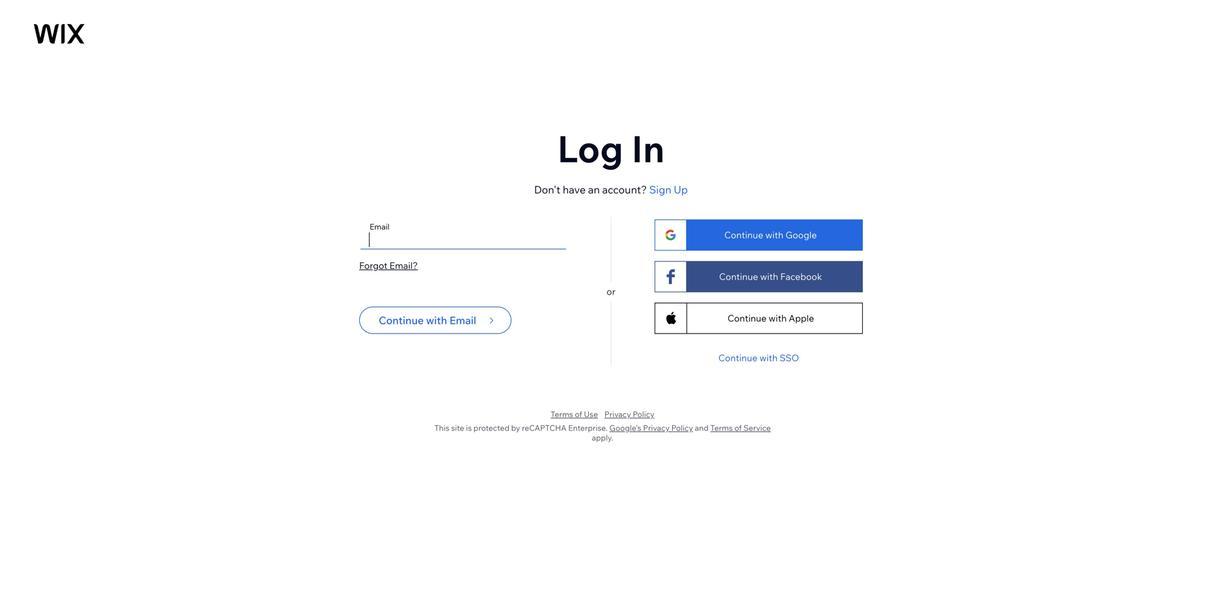 Task type: vqa. For each thing, say whether or not it's contained in the screenshot.
or
yes



Task type: describe. For each thing, give the bounding box(es) containing it.
in
[[632, 126, 665, 172]]

1 horizontal spatial policy
[[672, 424, 694, 433]]

log
[[558, 126, 624, 172]]

recaptcha
[[522, 424, 567, 433]]

site
[[451, 424, 465, 433]]

continue for continue with sso
[[719, 353, 758, 364]]

1 horizontal spatial terms
[[711, 424, 733, 433]]

sign
[[650, 183, 672, 196]]

apple
[[789, 313, 815, 324]]

privacy policy link
[[605, 410, 655, 420]]

email?
[[390, 260, 418, 272]]

facebook
[[781, 271, 823, 283]]

continue for continue with facebook
[[720, 271, 759, 283]]

protected
[[474, 424, 510, 433]]

continue with facebook
[[720, 271, 823, 283]]

continue with email button
[[359, 307, 512, 334]]

with for google
[[766, 230, 784, 241]]

forgot email? link
[[359, 260, 418, 272]]

continue with apple button
[[655, 303, 863, 334]]

terms of use link
[[551, 410, 598, 420]]

don't
[[535, 183, 561, 196]]

enterprise.
[[569, 424, 608, 433]]

Email text field
[[367, 218, 561, 250]]

0 vertical spatial email
[[370, 222, 390, 232]]

google's privacy policy link
[[610, 424, 694, 433]]

sso
[[780, 353, 800, 364]]

continue for continue with apple
[[728, 313, 767, 324]]

continue with sso
[[719, 353, 800, 364]]

log in
[[558, 126, 665, 172]]

continue for continue with email
[[379, 314, 424, 327]]



Task type: locate. For each thing, give the bounding box(es) containing it.
don't have an account? sign up
[[535, 183, 688, 196]]

service
[[744, 424, 771, 433]]

continue inside button
[[719, 353, 758, 364]]

forgot
[[359, 260, 388, 272]]

0 horizontal spatial terms
[[551, 410, 573, 420]]

with for email
[[426, 314, 447, 327]]

have
[[563, 183, 586, 196]]

google's
[[610, 424, 642, 433]]

0 horizontal spatial privacy
[[605, 410, 631, 420]]

policy left and
[[672, 424, 694, 433]]

google
[[786, 230, 817, 241]]

with for sso
[[760, 353, 778, 364]]

0 vertical spatial terms
[[551, 410, 573, 420]]

wix image
[[34, 24, 85, 44]]

0 vertical spatial privacy
[[605, 410, 631, 420]]

continue with facebook button
[[655, 261, 863, 293]]

continue up continue with sso at bottom right
[[728, 313, 767, 324]]

account?
[[603, 183, 647, 196]]

continue up continue with facebook button
[[725, 230, 764, 241]]

0 vertical spatial of
[[575, 410, 583, 420]]

this
[[435, 424, 450, 433]]

more login options group
[[616, 220, 863, 345]]

facebook image
[[665, 270, 678, 285]]

terms of use privacy policy this site is protected by recaptcha enterprise. google's privacy policy and terms of service apply.
[[435, 410, 771, 443]]

or
[[607, 286, 616, 298]]

by
[[512, 424, 520, 433]]

sign up button
[[650, 182, 688, 198]]

0 vertical spatial policy
[[633, 410, 655, 420]]

of left service
[[735, 424, 742, 433]]

1 vertical spatial of
[[735, 424, 742, 433]]

of left use
[[575, 410, 583, 420]]

terms
[[551, 410, 573, 420], [711, 424, 733, 433]]

privacy up google's in the bottom of the page
[[605, 410, 631, 420]]

up
[[674, 183, 688, 196]]

email inside button
[[450, 314, 477, 327]]

1 vertical spatial terms
[[711, 424, 733, 433]]

continue
[[725, 230, 764, 241], [720, 271, 759, 283], [728, 313, 767, 324], [379, 314, 424, 327], [719, 353, 758, 364]]

1 vertical spatial privacy
[[644, 424, 670, 433]]

continue with apple
[[728, 313, 815, 324]]

continue with sso button
[[719, 353, 800, 364]]

continue down continue with apple button
[[719, 353, 758, 364]]

continue down continue with google button
[[720, 271, 759, 283]]

is
[[466, 424, 472, 433]]

with
[[766, 230, 784, 241], [761, 271, 779, 283], [769, 313, 787, 324], [426, 314, 447, 327], [760, 353, 778, 364]]

of
[[575, 410, 583, 420], [735, 424, 742, 433]]

continue with google button
[[655, 220, 863, 251]]

1 horizontal spatial email
[[450, 314, 477, 327]]

1 horizontal spatial privacy
[[644, 424, 670, 433]]

an
[[588, 183, 600, 196]]

1 vertical spatial email
[[450, 314, 477, 327]]

email
[[370, 222, 390, 232], [450, 314, 477, 327]]

0 horizontal spatial of
[[575, 410, 583, 420]]

apply.
[[592, 433, 614, 443]]

terms of service link
[[711, 424, 771, 433]]

0 horizontal spatial email
[[370, 222, 390, 232]]

use
[[584, 410, 598, 420]]

continue for continue with google
[[725, 230, 764, 241]]

continue with email
[[379, 314, 477, 327]]

forgot email?
[[359, 260, 418, 272]]

google image
[[665, 230, 678, 241]]

privacy down privacy policy link
[[644, 424, 670, 433]]

apple image
[[667, 312, 677, 325]]

privacy
[[605, 410, 631, 420], [644, 424, 670, 433]]

1 horizontal spatial of
[[735, 424, 742, 433]]

policy
[[633, 410, 655, 420], [672, 424, 694, 433]]

with inside button
[[760, 353, 778, 364]]

0 horizontal spatial policy
[[633, 410, 655, 420]]

with for apple
[[769, 313, 787, 324]]

continue down email?
[[379, 314, 424, 327]]

terms right and
[[711, 424, 733, 433]]

with for facebook
[[761, 271, 779, 283]]

policy up google's privacy policy link on the bottom of page
[[633, 410, 655, 420]]

continue with google
[[725, 230, 817, 241]]

1 vertical spatial policy
[[672, 424, 694, 433]]

terms up recaptcha
[[551, 410, 573, 420]]

and
[[695, 424, 709, 433]]



